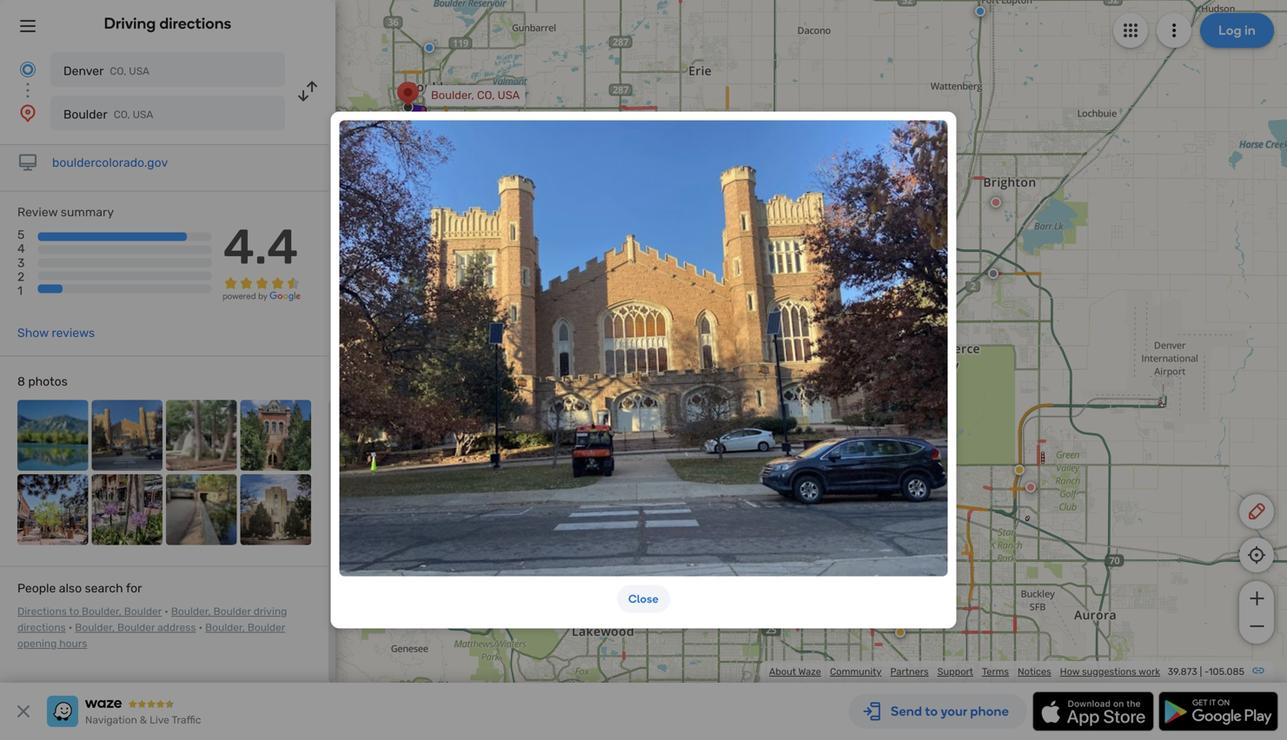 Task type: describe. For each thing, give the bounding box(es) containing it.
show
[[17, 326, 49, 340]]

co, for boulder,
[[477, 89, 495, 102]]

also
[[59, 582, 82, 596]]

denver,
[[794, 559, 834, 572]]

zoom out image
[[1246, 616, 1268, 637]]

39.873
[[1168, 666, 1198, 678]]

boulder for boulder, boulder opening hours
[[248, 622, 285, 634]]

boulder, for boulder, boulder address
[[75, 622, 115, 634]]

terms link
[[982, 666, 1009, 678]]

terms
[[982, 666, 1009, 678]]

1
[[17, 284, 23, 298]]

boulder, boulder opening hours
[[17, 622, 285, 650]]

waze
[[798, 666, 821, 678]]

partners link
[[890, 666, 929, 678]]

boulder, boulder opening hours link
[[17, 622, 285, 650]]

105.085
[[1209, 666, 1245, 678]]

current location image
[[17, 59, 38, 80]]

boulder, for boulder, boulder opening hours
[[205, 622, 245, 634]]

co, for denver,
[[837, 559, 855, 572]]

driving directions
[[104, 14, 232, 33]]

for
[[126, 582, 142, 596]]

people also search for
[[17, 582, 142, 596]]

image 6 of boulder, boulder image
[[92, 475, 163, 545]]

boulder, for boulder, co, usa
[[431, 89, 474, 102]]

work
[[1139, 666, 1160, 678]]

|
[[1200, 666, 1202, 678]]

live
[[150, 714, 169, 727]]

5 4 3 2 1
[[17, 228, 25, 298]]

about waze community partners support terms notices how suggestions work 39.873 | -105.085
[[769, 666, 1245, 678]]

people
[[17, 582, 56, 596]]

community link
[[830, 666, 882, 678]]

photos
[[28, 375, 68, 389]]

image 8 of boulder, boulder image
[[240, 475, 311, 545]]

review
[[17, 205, 58, 219]]

search
[[85, 582, 123, 596]]

location image
[[17, 103, 38, 123]]

suggestions
[[1082, 666, 1137, 678]]

address
[[157, 622, 196, 634]]

boulder co, usa
[[63, 107, 153, 122]]

hours
[[59, 638, 87, 650]]

to
[[69, 606, 79, 618]]

image 2 of boulder, boulder image
[[92, 400, 163, 471]]

how
[[1060, 666, 1080, 678]]

usa for denver
[[129, 65, 150, 77]]

image 7 of boulder, boulder image
[[166, 475, 237, 545]]

partners
[[890, 666, 929, 678]]

2
[[17, 270, 25, 284]]

image 4 of boulder, boulder image
[[240, 400, 311, 471]]

boulder, co, usa
[[431, 89, 520, 102]]

driving
[[104, 14, 156, 33]]

4
[[17, 242, 25, 256]]

x image
[[13, 701, 34, 722]]

about
[[769, 666, 796, 678]]

boulder, boulder driving directions
[[17, 606, 287, 634]]

driving
[[254, 606, 287, 618]]

directions to boulder, boulder
[[17, 606, 162, 618]]



Task type: vqa. For each thing, say whether or not it's contained in the screenshot.
Image 5 of Boulder, Boulder
yes



Task type: locate. For each thing, give the bounding box(es) containing it.
co,
[[110, 65, 126, 77], [477, 89, 495, 102], [114, 109, 130, 121], [837, 559, 855, 572]]

support link
[[938, 666, 973, 678]]

5
[[17, 228, 25, 242]]

traffic
[[172, 714, 201, 727]]

boulder
[[63, 107, 108, 122], [124, 606, 162, 618], [213, 606, 251, 618], [117, 622, 155, 634], [248, 622, 285, 634]]

8
[[17, 375, 25, 389]]

3
[[17, 256, 25, 270]]

-
[[1205, 666, 1209, 678]]

co, for boulder
[[114, 109, 130, 121]]

denver, co, usa
[[794, 559, 880, 572]]

usa
[[129, 65, 150, 77], [498, 89, 520, 102], [133, 109, 153, 121], [857, 559, 880, 572]]

denver
[[63, 64, 104, 78]]

bouldercolorado.gov
[[52, 156, 168, 170]]

boulder for boulder, boulder address
[[117, 622, 155, 634]]

zoom in image
[[1246, 588, 1268, 609]]

8 photos
[[17, 375, 68, 389]]

navigation
[[85, 714, 137, 727]]

opening
[[17, 638, 57, 650]]

image 3 of boulder, boulder image
[[166, 400, 237, 471]]

usa for denver,
[[857, 559, 880, 572]]

directions
[[159, 14, 232, 33], [17, 622, 66, 634]]

about waze link
[[769, 666, 821, 678]]

summary
[[61, 205, 114, 219]]

co, inside boulder co, usa
[[114, 109, 130, 121]]

boulder, for boulder, boulder driving directions
[[171, 606, 211, 618]]

computer image
[[17, 153, 38, 173]]

how suggestions work link
[[1060, 666, 1160, 678]]

directions down the directions
[[17, 622, 66, 634]]

boulder, inside the boulder, boulder opening hours
[[205, 622, 245, 634]]

image 1 of boulder, boulder image
[[17, 400, 88, 471]]

usa inside boulder co, usa
[[133, 109, 153, 121]]

link image
[[1252, 664, 1266, 678]]

directions inside boulder, boulder driving directions
[[17, 622, 66, 634]]

directions
[[17, 606, 67, 618]]

boulder, boulder address
[[75, 622, 196, 634]]

co, for denver
[[110, 65, 126, 77]]

boulder inside the boulder, boulder opening hours
[[248, 622, 285, 634]]

usa inside the denver co, usa
[[129, 65, 150, 77]]

boulder, boulder driving directions link
[[17, 606, 287, 634]]

0 vertical spatial directions
[[159, 14, 232, 33]]

boulder for boulder, boulder driving directions
[[213, 606, 251, 618]]

1 horizontal spatial directions
[[159, 14, 232, 33]]

usa for boulder
[[133, 109, 153, 121]]

boulder inside boulder, boulder driving directions
[[213, 606, 251, 618]]

notices
[[1018, 666, 1051, 678]]

4.4
[[223, 218, 298, 276]]

usa for boulder,
[[498, 89, 520, 102]]

image 5 of boulder, boulder image
[[17, 475, 88, 545]]

boulder, inside boulder, boulder driving directions
[[171, 606, 211, 618]]

directions to boulder, boulder link
[[17, 606, 162, 618]]

boulder, boulder address link
[[75, 622, 196, 634]]

boulder,
[[431, 89, 474, 102], [82, 606, 122, 618], [171, 606, 211, 618], [75, 622, 115, 634], [205, 622, 245, 634]]

pencil image
[[1246, 502, 1267, 522]]

community
[[830, 666, 882, 678]]

support
[[938, 666, 973, 678]]

denver co, usa
[[63, 64, 150, 78]]

bouldercolorado.gov link
[[52, 156, 168, 170]]

&
[[140, 714, 147, 727]]

directions right driving
[[159, 14, 232, 33]]

0 horizontal spatial directions
[[17, 622, 66, 634]]

reviews
[[52, 326, 95, 340]]

notices link
[[1018, 666, 1051, 678]]

1 vertical spatial directions
[[17, 622, 66, 634]]

review summary
[[17, 205, 114, 219]]

show reviews
[[17, 326, 95, 340]]

co, inside the denver co, usa
[[110, 65, 126, 77]]

navigation & live traffic
[[85, 714, 201, 727]]



